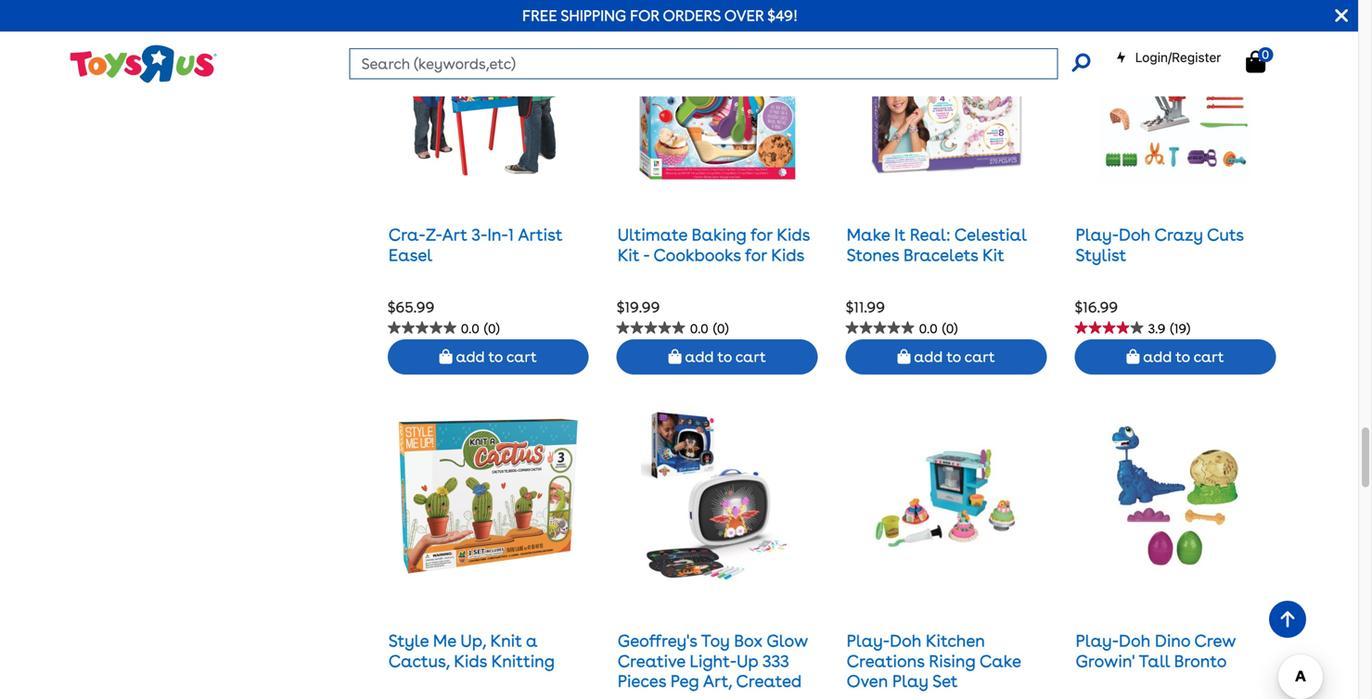 Task type: describe. For each thing, give the bounding box(es) containing it.
play-doh dino crew growin' tall bronto
[[1076, 631, 1236, 671]]

set
[[933, 672, 958, 692]]

0
[[1262, 47, 1269, 62]]

3 (0) from the left
[[942, 321, 958, 337]]

shopping bag image for cookbooks's add to cart button
[[669, 349, 682, 364]]

0.0 for easel
[[461, 321, 479, 337]]

glow
[[767, 631, 808, 651]]

toy
[[701, 631, 730, 651]]

make
[[847, 225, 890, 245]]

for
[[630, 6, 659, 25]]

play- for play-doh crazy cuts stylist
[[1076, 225, 1119, 245]]

play-doh crazy cuts stylist image
[[1099, 0, 1252, 183]]

3.9
[[1148, 321, 1166, 337]]

0.0 for for
[[690, 321, 709, 337]]

light-
[[690, 652, 737, 671]]

play- for play-doh kitchen creations rising cake oven play set
[[847, 631, 890, 651]]

cactus,
[[389, 652, 450, 671]]

crazy
[[1155, 225, 1203, 245]]

login/register button
[[1116, 48, 1221, 67]]

geoffrey's toy box glow creative light-up 333 pieces peg art, created for macy's link
[[618, 631, 808, 700]]

cart for artist
[[506, 348, 537, 366]]

for down 'baking'
[[745, 245, 767, 265]]

to for kit
[[947, 348, 961, 366]]

make it real: celestial stones bracelets kit image
[[853, 0, 1039, 183]]

a
[[526, 631, 538, 651]]

shopping bag image for 0 link
[[1246, 51, 1266, 73]]

4 add from the left
[[1143, 348, 1172, 366]]

art,
[[703, 672, 732, 692]]

tall
[[1139, 652, 1170, 671]]

oven
[[847, 672, 888, 692]]

pieces
[[618, 672, 666, 692]]

3 0.0 (0) from the left
[[919, 321, 958, 337]]

stones
[[847, 245, 899, 265]]

doh for growin'
[[1119, 631, 1151, 651]]

4 cart from the left
[[1194, 348, 1224, 366]]

play-doh dino crew growin' tall bronto link
[[1076, 631, 1236, 671]]

add to cart for kit
[[911, 348, 995, 366]]

knit
[[490, 631, 522, 651]]

box
[[734, 631, 763, 651]]

1
[[508, 225, 514, 245]]

play-doh crazy cuts stylist
[[1076, 225, 1244, 265]]

ultimate
[[618, 225, 687, 245]]

cart for cookbooks
[[735, 348, 766, 366]]

style me up, knit a cactus, kids knitting image
[[395, 403, 581, 589]]

cuts
[[1207, 225, 1244, 245]]

3 shopping bag image from the left
[[1127, 349, 1140, 364]]

$11.99
[[846, 298, 885, 316]]

free
[[522, 6, 557, 25]]

celestial
[[954, 225, 1027, 245]]

up
[[737, 652, 758, 671]]

$49!
[[767, 6, 798, 25]]

dino
[[1155, 631, 1190, 651]]

shipping
[[561, 6, 626, 25]]

close button image
[[1335, 6, 1348, 26]]

add for -
[[685, 348, 714, 366]]

(19)
[[1170, 321, 1190, 337]]

creative
[[618, 652, 685, 671]]

kids right 'baking'
[[777, 225, 810, 245]]

geoffrey's
[[618, 631, 697, 651]]

0 link
[[1246, 47, 1284, 74]]

play
[[892, 672, 929, 692]]

geoffrey's toy box glow creative light-up 333 pieces peg art, created for macy's
[[618, 631, 808, 700]]

over
[[724, 6, 764, 25]]

z-
[[426, 225, 442, 245]]

login/register
[[1135, 50, 1221, 65]]

$65.99
[[388, 298, 435, 316]]

-
[[643, 245, 650, 265]]

doh for stylist
[[1119, 225, 1151, 245]]

easel
[[389, 245, 433, 265]]

(0) for easel
[[484, 321, 500, 337]]

orders
[[663, 6, 721, 25]]

style
[[389, 631, 429, 651]]

ultimate baking for kids kit - cookbooks for kids image
[[624, 0, 810, 183]]

rising
[[929, 652, 976, 671]]

baking
[[692, 225, 747, 245]]

growin'
[[1076, 652, 1135, 671]]

3 0.0 from the left
[[919, 321, 938, 337]]

cart for kit
[[965, 348, 995, 366]]

0.0 (0) for easel
[[461, 321, 500, 337]]

doh for rising
[[890, 631, 922, 651]]

play-doh dino crew growin' tall bronto image
[[1099, 403, 1252, 589]]

cookbooks
[[653, 245, 741, 265]]



Task type: locate. For each thing, give the bounding box(es) containing it.
3 cart from the left
[[965, 348, 995, 366]]

3 to from the left
[[947, 348, 961, 366]]

play- inside play-doh crazy cuts stylist
[[1076, 225, 1119, 245]]

play-
[[1076, 225, 1119, 245], [847, 631, 890, 651], [1076, 631, 1119, 651]]

creations
[[847, 652, 925, 671]]

2 horizontal spatial 0.0
[[919, 321, 938, 337]]

4 add to cart from the left
[[1140, 348, 1224, 366]]

1 horizontal spatial shopping bag image
[[898, 349, 911, 364]]

2 kit from the left
[[983, 245, 1005, 265]]

(0) down 'cookbooks'
[[713, 321, 729, 337]]

1 horizontal spatial 0.0
[[690, 321, 709, 337]]

1 0.0 from the left
[[461, 321, 479, 337]]

1 0.0 (0) from the left
[[461, 321, 500, 337]]

2 add to cart button from the left
[[617, 340, 818, 375]]

doh up stylist
[[1119, 225, 1151, 245]]

style me up, knit a cactus, kids knitting link
[[389, 631, 555, 671]]

2 0.0 (0) from the left
[[690, 321, 729, 337]]

3 add to cart button from the left
[[846, 340, 1047, 375]]

shopping bag image for bracelets
[[898, 349, 911, 364]]

1 add from the left
[[456, 348, 485, 366]]

make it real: celestial stones bracelets kit
[[847, 225, 1027, 265]]

artist
[[518, 225, 562, 245]]

2 (0) from the left
[[713, 321, 729, 337]]

(0) for for
[[713, 321, 729, 337]]

real:
[[910, 225, 951, 245]]

doh up creations
[[890, 631, 922, 651]]

bracelets
[[904, 245, 978, 265]]

0 horizontal spatial shopping bag image
[[669, 349, 682, 364]]

knitting
[[491, 652, 555, 671]]

4 add to cart button from the left
[[1075, 340, 1276, 375]]

2 shopping bag image from the left
[[898, 349, 911, 364]]

2 horizontal spatial (0)
[[942, 321, 958, 337]]

0.0 (0) down bracelets
[[919, 321, 958, 337]]

ultimate baking for kids kit - cookbooks for kids link
[[618, 225, 810, 265]]

doh up the tall
[[1119, 631, 1151, 651]]

kids
[[777, 225, 810, 245], [771, 245, 805, 265], [454, 652, 487, 671]]

me
[[433, 631, 456, 651]]

1 cart from the left
[[506, 348, 537, 366]]

play- up growin'
[[1076, 631, 1119, 651]]

1 horizontal spatial (0)
[[713, 321, 729, 337]]

1 kit from the left
[[618, 245, 640, 265]]

333
[[762, 652, 789, 671]]

play-doh crazy cuts stylist link
[[1076, 225, 1244, 265]]

kit inside make it real: celestial stones bracelets kit
[[983, 245, 1005, 265]]

for right 'baking'
[[751, 225, 773, 245]]

add to cart button for artist
[[388, 340, 589, 375]]

0.0 (0)
[[461, 321, 500, 337], [690, 321, 729, 337], [919, 321, 958, 337]]

add for 1
[[456, 348, 485, 366]]

to for artist
[[488, 348, 503, 366]]

to
[[488, 348, 503, 366], [717, 348, 732, 366], [947, 348, 961, 366], [1176, 348, 1190, 366]]

peg
[[671, 672, 699, 692]]

1 horizontal spatial shopping bag image
[[1246, 51, 1266, 73]]

1 (0) from the left
[[484, 321, 500, 337]]

None search field
[[349, 48, 1091, 79]]

kids left stones
[[771, 245, 805, 265]]

2 to from the left
[[717, 348, 732, 366]]

cart
[[506, 348, 537, 366], [735, 348, 766, 366], [965, 348, 995, 366], [1194, 348, 1224, 366]]

up,
[[461, 631, 486, 651]]

cra-z-art 3-in-1 artist easel image
[[395, 0, 581, 183]]

kids inside style me up, knit a cactus, kids knitting
[[454, 652, 487, 671]]

add to cart
[[452, 348, 537, 366], [682, 348, 766, 366], [911, 348, 995, 366], [1140, 348, 1224, 366]]

Enter Keyword or Item No. search field
[[349, 48, 1058, 79]]

2 horizontal spatial shopping bag image
[[1127, 349, 1140, 364]]

1 to from the left
[[488, 348, 503, 366]]

created
[[736, 672, 802, 692]]

free shipping for orders over $49!
[[522, 6, 798, 25]]

cra-
[[389, 225, 426, 245]]

0.0 down cra-z-art 3-in-1 artist easel
[[461, 321, 479, 337]]

for
[[751, 225, 773, 245], [745, 245, 767, 265], [618, 692, 639, 700]]

(0) down cra-z-art 3-in-1 artist easel
[[484, 321, 500, 337]]

doh inside play-doh dino crew growin' tall bronto
[[1119, 631, 1151, 651]]

it
[[894, 225, 906, 245]]

add to cart for cookbooks
[[682, 348, 766, 366]]

play- inside play-doh kitchen creations rising cake oven play set
[[847, 631, 890, 651]]

add to cart button for cookbooks
[[617, 340, 818, 375]]

play- inside play-doh dino crew growin' tall bronto
[[1076, 631, 1119, 651]]

doh inside play-doh kitchen creations rising cake oven play set
[[890, 631, 922, 651]]

play- for play-doh dino crew growin' tall bronto
[[1076, 631, 1119, 651]]

kids down up,
[[454, 652, 487, 671]]

0 horizontal spatial (0)
[[484, 321, 500, 337]]

3.9 (19)
[[1148, 321, 1190, 337]]

2 0.0 from the left
[[690, 321, 709, 337]]

2 add from the left
[[685, 348, 714, 366]]

kit inside ultimate baking for kids kit - cookbooks for kids
[[618, 245, 640, 265]]

geoffrey's toy box glow creative light-up 333 pieces peg art, created for macy's image
[[641, 403, 794, 589]]

kitchen
[[926, 631, 985, 651]]

1 vertical spatial shopping bag image
[[669, 349, 682, 364]]

0 vertical spatial shopping bag image
[[1246, 51, 1266, 73]]

cra-z-art 3-in-1 artist easel link
[[389, 225, 562, 265]]

doh
[[1119, 225, 1151, 245], [890, 631, 922, 651], [1119, 631, 1151, 651]]

crew
[[1194, 631, 1236, 651]]

play-doh kitchen creations rising cake oven play set image
[[870, 403, 1023, 589]]

kit
[[618, 245, 640, 265], [983, 245, 1005, 265]]

$19.99
[[617, 298, 660, 316]]

0 horizontal spatial 0.0 (0)
[[461, 321, 500, 337]]

1 add to cart button from the left
[[388, 340, 589, 375]]

2 add to cart from the left
[[682, 348, 766, 366]]

add to cart button
[[388, 340, 589, 375], [617, 340, 818, 375], [846, 340, 1047, 375], [1075, 340, 1276, 375]]

cake
[[980, 652, 1021, 671]]

kit down celestial
[[983, 245, 1005, 265]]

1 shopping bag image from the left
[[439, 349, 452, 364]]

shopping bag image
[[1246, 51, 1266, 73], [669, 349, 682, 364]]

in-
[[487, 225, 508, 245]]

1 horizontal spatial kit
[[983, 245, 1005, 265]]

2 cart from the left
[[735, 348, 766, 366]]

add to cart button for kit
[[846, 340, 1047, 375]]

0 horizontal spatial shopping bag image
[[439, 349, 452, 364]]

3 add to cart from the left
[[911, 348, 995, 366]]

shopping bag image for 1
[[439, 349, 452, 364]]

2 horizontal spatial 0.0 (0)
[[919, 321, 958, 337]]

0.0 down 'cookbooks'
[[690, 321, 709, 337]]

0 horizontal spatial 0.0
[[461, 321, 479, 337]]

3-
[[471, 225, 487, 245]]

0.0 (0) down cra-z-art 3-in-1 artist easel
[[461, 321, 500, 337]]

0.0 (0) for for
[[690, 321, 729, 337]]

play-doh kitchen creations rising cake oven play set link
[[847, 631, 1021, 692]]

for down pieces
[[618, 692, 639, 700]]

stylist
[[1076, 245, 1127, 265]]

play- up stylist
[[1076, 225, 1119, 245]]

0.0 (0) down 'cookbooks'
[[690, 321, 729, 337]]

add for bracelets
[[914, 348, 943, 366]]

0 horizontal spatial kit
[[618, 245, 640, 265]]

(0) down bracelets
[[942, 321, 958, 337]]

to for cookbooks
[[717, 348, 732, 366]]

kit left the -
[[618, 245, 640, 265]]

4 to from the left
[[1176, 348, 1190, 366]]

make it real: celestial stones bracelets kit link
[[847, 225, 1027, 265]]

1 horizontal spatial 0.0 (0)
[[690, 321, 729, 337]]

play-doh kitchen creations rising cake oven play set
[[847, 631, 1021, 692]]

3 add from the left
[[914, 348, 943, 366]]

doh inside play-doh crazy cuts stylist
[[1119, 225, 1151, 245]]

play- up creations
[[847, 631, 890, 651]]

shopping bag image inside add to cart button
[[669, 349, 682, 364]]

0.0 down bracelets
[[919, 321, 938, 337]]

art
[[442, 225, 467, 245]]

add
[[456, 348, 485, 366], [685, 348, 714, 366], [914, 348, 943, 366], [1143, 348, 1172, 366]]

macy's
[[644, 692, 699, 700]]

cra-z-art 3-in-1 artist easel
[[389, 225, 562, 265]]

0.0
[[461, 321, 479, 337], [690, 321, 709, 337], [919, 321, 938, 337]]

shopping bag image inside 0 link
[[1246, 51, 1266, 73]]

1 add to cart from the left
[[452, 348, 537, 366]]

toys r us image
[[68, 43, 217, 85]]

shopping bag image
[[439, 349, 452, 364], [898, 349, 911, 364], [1127, 349, 1140, 364]]

$16.99
[[1075, 298, 1118, 316]]

for inside 'geoffrey's toy box glow creative light-up 333 pieces peg art, created for macy's'
[[618, 692, 639, 700]]

ultimate baking for kids kit - cookbooks for kids
[[618, 225, 810, 265]]

add to cart for artist
[[452, 348, 537, 366]]

free shipping for orders over $49! link
[[522, 6, 798, 25]]

style me up, knit a cactus, kids knitting
[[389, 631, 555, 671]]

(0)
[[484, 321, 500, 337], [713, 321, 729, 337], [942, 321, 958, 337]]

bronto
[[1174, 652, 1227, 671]]



Task type: vqa. For each thing, say whether or not it's contained in the screenshot.
rightmost shopping bag icon
yes



